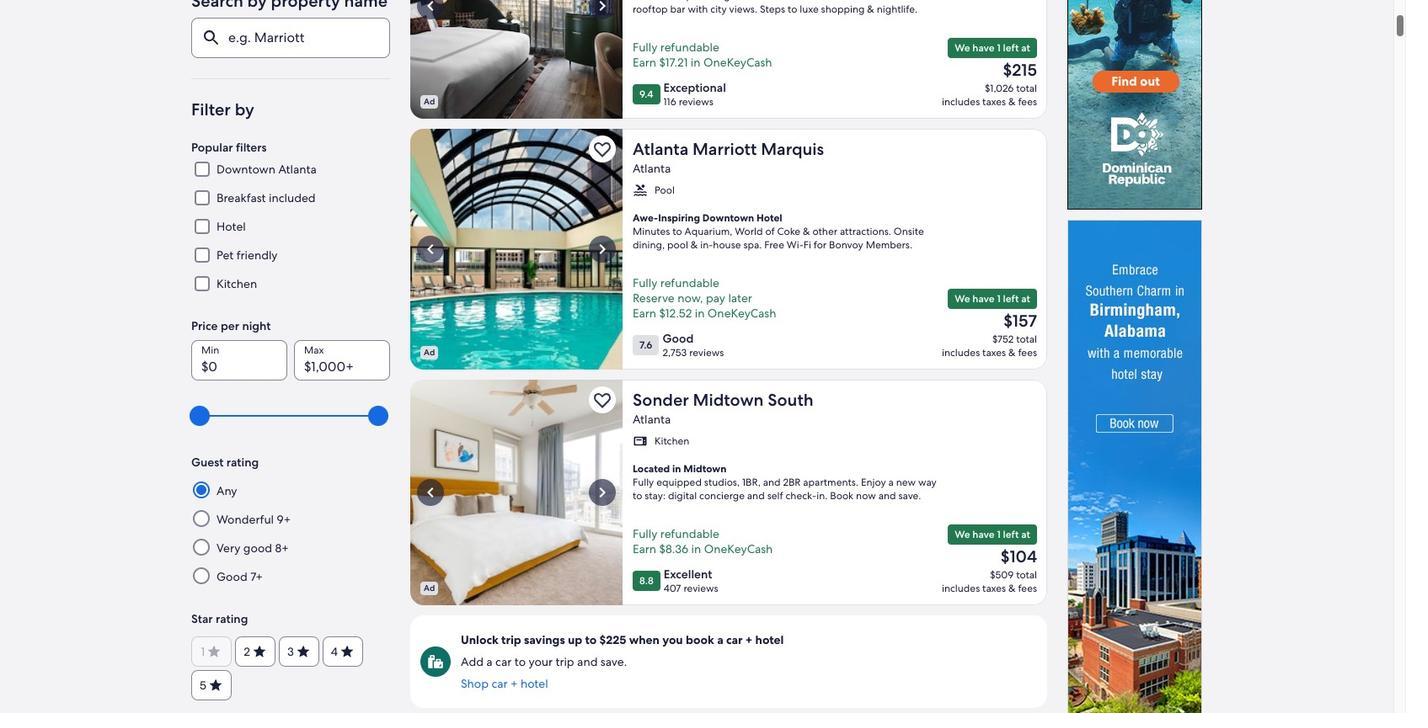 Task type: describe. For each thing, give the bounding box(es) containing it.
hotel inside awe-inspiring downtown hotel minutes to aquarium, world of coke & other attractions. onsite dining, pool & in-house spa. free wi-fi for bonvoy members.
[[757, 211, 782, 225]]

5
[[200, 678, 206, 694]]

luxe
[[800, 3, 819, 16]]

pool
[[655, 184, 675, 197]]

fully for fully refundable earn $8.36 in onekeycash
[[633, 527, 658, 542]]

and inside modern & spacious guestrooms. italian restaurant on-site and rooftop bar with city views. steps to luxe shopping & nightlife.
[[898, 0, 915, 3]]

show next image for sonder midtown south image
[[592, 483, 613, 503]]

1 ad from the top
[[424, 96, 435, 107]]

good for 7+
[[217, 570, 248, 585]]

and left self
[[747, 490, 765, 503]]

left for $157
[[1003, 292, 1019, 306]]

with
[[688, 3, 708, 16]]

free
[[764, 238, 784, 252]]

enjoy
[[861, 476, 886, 490]]

good
[[243, 541, 272, 556]]

taxes for $215
[[983, 95, 1006, 109]]

you
[[662, 633, 683, 648]]

now
[[856, 490, 876, 503]]

refundable inside fully refundable reserve now, pay later earn $12.52 in onekeycash
[[660, 276, 719, 291]]

and right now
[[879, 490, 896, 503]]

$215
[[1003, 59, 1037, 81]]

and inside unlock trip savings up to $225 when you book a car + hotel add a car to your trip and save. shop car + hotel
[[577, 655, 598, 670]]

116
[[664, 95, 676, 109]]

1 horizontal spatial a
[[717, 633, 724, 648]]

fi
[[804, 238, 811, 252]]

exceptional 116 reviews
[[664, 80, 726, 109]]

4
[[331, 645, 338, 660]]

total for $215
[[1016, 82, 1037, 95]]

located in midtown fully equipped studios, 1br, and 2br apartments. enjoy a new way to stay: digital concierge and self check-in. book now and save.
[[633, 463, 937, 503]]

atlanta inside sonder midtown south atlanta
[[633, 412, 671, 427]]

shop car + hotel link
[[461, 677, 1037, 692]]

digital
[[668, 490, 697, 503]]

house
[[713, 238, 741, 252]]

in inside located in midtown fully equipped studios, 1br, and 2br apartments. enjoy a new way to stay: digital concierge and self check-in. book now and save.
[[672, 463, 681, 476]]

fees for $157
[[1018, 346, 1037, 360]]

in-
[[700, 238, 713, 252]]

attractions.
[[840, 225, 891, 238]]

good 7+
[[217, 570, 263, 585]]

pet friendly
[[217, 248, 278, 263]]

atlanta up the pool
[[633, 138, 689, 160]]

check-
[[786, 490, 817, 503]]

views.
[[729, 3, 758, 16]]

small image
[[633, 434, 648, 449]]

7.6
[[640, 339, 653, 352]]

earn for $215
[[633, 55, 656, 70]]

$17.21
[[659, 55, 688, 70]]

unlock trip savings up to $225 when you book a car + hotel add a car to your trip and save. shop car + hotel
[[461, 633, 784, 692]]

$12.52
[[659, 306, 692, 321]]

in.
[[817, 490, 828, 503]]

& inside we have 1 left at $215 $1,026 total includes taxes & fees
[[1009, 95, 1016, 109]]

filter by
[[191, 99, 254, 121]]

2 vertical spatial car
[[492, 677, 508, 692]]

xsmall image for 4
[[340, 645, 355, 660]]

fees for $215
[[1018, 95, 1037, 109]]

show next image for thompson atlanta buckhead, part of hyatt image
[[592, 0, 613, 16]]

onekeycash for $104
[[704, 542, 773, 557]]

excellent 407 reviews
[[664, 567, 718, 596]]

fully for fully refundable earn $17.21 in onekeycash
[[633, 40, 658, 55]]

stay:
[[645, 490, 666, 503]]

very good 8+
[[217, 541, 289, 556]]

exceptional
[[664, 80, 726, 95]]

marquis
[[761, 138, 824, 160]]

& inside we have 1 left at $157 $752 total includes taxes & fees
[[1009, 346, 1016, 360]]

earn for $104
[[633, 542, 656, 557]]

included
[[269, 191, 316, 206]]

$104
[[1001, 546, 1037, 568]]

studios,
[[704, 476, 740, 490]]

when
[[629, 633, 660, 648]]

inspiring
[[658, 211, 700, 225]]

at for $215
[[1021, 41, 1030, 55]]

refundable for $215
[[660, 40, 719, 55]]

restaurant
[[814, 0, 860, 3]]

3
[[287, 645, 294, 660]]

steps
[[760, 3, 785, 16]]

later
[[728, 291, 752, 306]]

fees for $104
[[1018, 582, 1037, 596]]

exterior image for atlanta
[[410, 129, 623, 370]]

popular filters
[[191, 140, 267, 155]]

to left your
[[515, 655, 526, 670]]

of
[[765, 225, 775, 238]]

wi-
[[787, 238, 804, 252]]

ad for sonder
[[424, 583, 435, 594]]

very
[[217, 541, 240, 556]]

refundable for $104
[[660, 527, 719, 542]]

save. inside unlock trip savings up to $225 when you book a car + hotel add a car to your trip and save. shop car + hotel
[[601, 655, 627, 670]]

per
[[221, 319, 239, 334]]

fully refundable reserve now, pay later earn $12.52 in onekeycash
[[633, 276, 776, 321]]

filters
[[236, 140, 267, 155]]

midtown inside sonder midtown south atlanta
[[693, 389, 764, 411]]

midtown inside located in midtown fully equipped studios, 1br, and 2br apartments. enjoy a new way to stay: digital concierge and self check-in. book now and save.
[[684, 463, 727, 476]]

we have 1 left at $215 $1,026 total includes taxes & fees
[[942, 41, 1037, 109]]

to inside located in midtown fully equipped studios, 1br, and 2br apartments. enjoy a new way to stay: digital concierge and self check-in. book now and save.
[[633, 490, 642, 503]]

$752
[[992, 333, 1014, 346]]

coke
[[777, 225, 801, 238]]

show previous image for atlanta marriott marquis image
[[420, 239, 441, 260]]

to inside modern & spacious guestrooms. italian restaurant on-site and rooftop bar with city views. steps to luxe shopping & nightlife.
[[788, 3, 797, 16]]

xsmall image for 2
[[252, 645, 267, 660]]

1 vertical spatial car
[[495, 655, 512, 670]]

to inside awe-inspiring downtown hotel minutes to aquarium, world of coke & other attractions. onsite dining, pool & in-house spa. free wi-fi for bonvoy members.
[[673, 225, 682, 238]]

other
[[813, 225, 837, 238]]

rooftop
[[633, 3, 668, 16]]

1 vertical spatial +
[[511, 677, 518, 692]]

and left 2br
[[763, 476, 781, 490]]

downtown atlanta
[[217, 162, 317, 177]]

have for $157
[[973, 292, 995, 306]]

small image
[[633, 183, 648, 198]]

1 exterior image from the top
[[410, 0, 623, 119]]

price
[[191, 319, 218, 334]]

0 horizontal spatial a
[[486, 655, 493, 670]]

rating for guest rating
[[227, 455, 259, 470]]

show previous image for thompson atlanta buckhead, part of hyatt image
[[420, 0, 441, 16]]

any
[[217, 484, 237, 499]]

at for $104
[[1021, 528, 1030, 542]]

0 horizontal spatial kitchen
[[217, 276, 257, 292]]

nightlife.
[[877, 3, 918, 16]]

up
[[568, 633, 582, 648]]

concierge
[[699, 490, 745, 503]]

0 vertical spatial downtown
[[217, 162, 276, 177]]

city
[[711, 3, 727, 16]]

total for $104
[[1016, 569, 1037, 582]]

pay
[[706, 291, 725, 306]]

savings
[[524, 633, 565, 648]]

includes for $215
[[942, 95, 980, 109]]

1 for $104
[[997, 528, 1001, 542]]

& left in-
[[691, 238, 698, 252]]

star
[[191, 612, 213, 627]]

wonderful
[[217, 512, 274, 528]]

italian
[[784, 0, 811, 3]]

0 vertical spatial car
[[726, 633, 743, 648]]

8.8
[[640, 575, 654, 588]]

aquarium,
[[685, 225, 733, 238]]

bonvoy
[[829, 238, 863, 252]]

a inside located in midtown fully equipped studios, 1br, and 2br apartments. enjoy a new way to stay: digital concierge and self check-in. book now and save.
[[889, 476, 894, 490]]

to right up
[[585, 633, 597, 648]]

show next image for atlanta marriott marquis image
[[592, 239, 613, 260]]

ad for atlanta
[[424, 347, 435, 358]]

taxes for $104
[[983, 582, 1006, 596]]

show previous image for sonder midtown south image
[[420, 483, 441, 503]]

members.
[[866, 238, 913, 252]]

equipped
[[657, 476, 702, 490]]

by
[[235, 99, 254, 121]]

have for $104
[[973, 528, 995, 542]]

star rating
[[191, 612, 248, 627]]

at for $157
[[1021, 292, 1030, 306]]

reviews for marriott
[[689, 346, 724, 360]]

night
[[242, 319, 271, 334]]

located
[[633, 463, 670, 476]]

we have 1 left at $104 $509 total includes taxes & fees
[[942, 528, 1037, 596]]

1 for $157
[[997, 292, 1001, 306]]



Task type: locate. For each thing, give the bounding box(es) containing it.
2 xsmall image from the left
[[296, 645, 311, 660]]

onekeycash inside "fully refundable earn $8.36 in onekeycash"
[[704, 542, 773, 557]]

left up $157
[[1003, 292, 1019, 306]]

2 vertical spatial refundable
[[660, 527, 719, 542]]

left inside we have 1 left at $215 $1,026 total includes taxes & fees
[[1003, 41, 1019, 55]]

in inside fully refundable earn $17.21 in onekeycash
[[691, 55, 701, 70]]

good 2,753 reviews
[[663, 331, 724, 360]]

3 taxes from the top
[[983, 582, 1006, 596]]

save. down $225
[[601, 655, 627, 670]]

0 horizontal spatial good
[[217, 570, 248, 585]]

1 down star
[[201, 645, 205, 660]]

xsmall image right 4
[[340, 645, 355, 660]]

earn inside "fully refundable earn $8.36 in onekeycash"
[[633, 542, 656, 557]]

taxes inside we have 1 left at $215 $1,026 total includes taxes & fees
[[983, 95, 1006, 109]]

1 vertical spatial reviews
[[689, 346, 724, 360]]

we for $104
[[955, 528, 970, 542]]

we inside we have 1 left at $157 $752 total includes taxes & fees
[[955, 292, 970, 306]]

refundable down digital
[[660, 527, 719, 542]]

fully refundable earn $17.21 in onekeycash
[[633, 40, 772, 70]]

in inside fully refundable reserve now, pay later earn $12.52 in onekeycash
[[695, 306, 705, 321]]

$0, Minimum, Price per night range field
[[201, 398, 380, 435]]

friendly
[[236, 248, 278, 263]]

fully left the $17.21
[[633, 40, 658, 55]]

rating
[[227, 455, 259, 470], [216, 612, 248, 627]]

3 refundable from the top
[[660, 527, 719, 542]]

total for $157
[[1016, 333, 1037, 346]]

at inside we have 1 left at $215 $1,026 total includes taxes & fees
[[1021, 41, 1030, 55]]

1 horizontal spatial +
[[746, 633, 753, 648]]

1 horizontal spatial xsmall image
[[296, 645, 311, 660]]

downtown
[[217, 162, 276, 177], [703, 211, 754, 225]]

1 refundable from the top
[[660, 40, 719, 55]]

onekeycash right now,
[[708, 306, 776, 321]]

book
[[686, 633, 714, 648]]

1 up $1,026
[[997, 41, 1001, 55]]

earn left $12.52
[[633, 306, 656, 321]]

good for 2,753
[[663, 331, 694, 346]]

1 left from the top
[[1003, 41, 1019, 55]]

$1,026
[[985, 82, 1014, 95]]

1 horizontal spatial hotel
[[757, 211, 782, 225]]

7+
[[250, 570, 263, 585]]

includes for $104
[[942, 582, 980, 596]]

xsmall image
[[252, 645, 267, 660], [296, 645, 311, 660], [340, 645, 355, 660]]

0 vertical spatial midtown
[[693, 389, 764, 411]]

reviews right 2,753
[[689, 346, 724, 360]]

spa.
[[744, 238, 762, 252]]

4 fully from the top
[[633, 527, 658, 542]]

1 vertical spatial have
[[973, 292, 995, 306]]

1 vertical spatial includes
[[942, 346, 980, 360]]

a right book
[[717, 633, 724, 648]]

2 vertical spatial onekeycash
[[704, 542, 773, 557]]

bar
[[670, 3, 686, 16]]

way
[[918, 476, 937, 490]]

rating right star
[[216, 612, 248, 627]]

0 vertical spatial hotel
[[755, 633, 784, 648]]

2 vertical spatial at
[[1021, 528, 1030, 542]]

hotel up pet
[[217, 219, 246, 234]]

we have 1 left at $157 $752 total includes taxes & fees
[[942, 292, 1037, 360]]

breakfast included
[[217, 191, 316, 206]]

awe-
[[633, 211, 658, 225]]

have up $509
[[973, 528, 995, 542]]

guest
[[191, 455, 224, 470]]

fees right $1,026
[[1018, 95, 1037, 109]]

1 vertical spatial fees
[[1018, 346, 1037, 360]]

have up $1,026
[[973, 41, 995, 55]]

0 vertical spatial good
[[663, 331, 694, 346]]

$0, Minimum, Price per night text field
[[191, 341, 287, 381]]

car right the add
[[495, 655, 512, 670]]

price per night
[[191, 319, 271, 334]]

2 vertical spatial includes
[[942, 582, 980, 596]]

fully inside "fully refundable earn $8.36 in onekeycash"
[[633, 527, 658, 542]]

0 vertical spatial trip
[[501, 633, 521, 648]]

1 inside we have 1 left at $104 $509 total includes taxes & fees
[[997, 528, 1001, 542]]

spacious
[[682, 0, 722, 3]]

1 earn from the top
[[633, 55, 656, 70]]

includes inside we have 1 left at $157 $752 total includes taxes & fees
[[942, 346, 980, 360]]

$8.36
[[659, 542, 688, 557]]

1 inside we have 1 left at $215 $1,026 total includes taxes & fees
[[997, 41, 1001, 55]]

2 fees from the top
[[1018, 346, 1037, 360]]

1 vertical spatial we
[[955, 292, 970, 306]]

0 vertical spatial earn
[[633, 55, 656, 70]]

1 horizontal spatial trip
[[556, 655, 574, 670]]

1 vertical spatial trip
[[556, 655, 574, 670]]

unlock
[[461, 633, 499, 648]]

fees inside we have 1 left at $104 $509 total includes taxes & fees
[[1018, 582, 1037, 596]]

0 vertical spatial includes
[[942, 95, 980, 109]]

at inside we have 1 left at $157 $752 total includes taxes & fees
[[1021, 292, 1030, 306]]

1 vertical spatial total
[[1016, 333, 1037, 346]]

refundable down with
[[660, 40, 719, 55]]

car
[[726, 633, 743, 648], [495, 655, 512, 670], [492, 677, 508, 692]]

left up $104
[[1003, 528, 1019, 542]]

kitchen down 'pet friendly'
[[217, 276, 257, 292]]

kitchen right small image
[[655, 435, 689, 448]]

fully left $8.36
[[633, 527, 658, 542]]

includes left $752
[[942, 346, 980, 360]]

at up $215
[[1021, 41, 1030, 55]]

1 vertical spatial onekeycash
[[708, 306, 776, 321]]

good left 7+
[[217, 570, 248, 585]]

2 earn from the top
[[633, 306, 656, 321]]

have for $215
[[973, 41, 995, 55]]

$1,000 and above, Maximum, Price per night text field
[[294, 341, 390, 381]]

earn left the $17.21
[[633, 55, 656, 70]]

kitchen
[[217, 276, 257, 292], [655, 435, 689, 448]]

we for $157
[[955, 292, 970, 306]]

2 exterior image from the top
[[410, 129, 623, 370]]

2 horizontal spatial a
[[889, 476, 894, 490]]

left up $215
[[1003, 41, 1019, 55]]

1 vertical spatial earn
[[633, 306, 656, 321]]

0 horizontal spatial hotel
[[217, 219, 246, 234]]

fully left equipped
[[633, 476, 654, 490]]

0 vertical spatial total
[[1016, 82, 1037, 95]]

1 vertical spatial hotel
[[521, 677, 548, 692]]

left for $215
[[1003, 41, 1019, 55]]

xsmall image right 2
[[252, 645, 267, 660]]

0 horizontal spatial trip
[[501, 633, 521, 648]]

save. right enjoy
[[899, 490, 921, 503]]

Save Sonder Midtown South to a trip checkbox
[[589, 387, 616, 414]]

3 fully from the top
[[633, 476, 654, 490]]

1 vertical spatial rating
[[216, 612, 248, 627]]

total down $215
[[1016, 82, 1037, 95]]

midtown up concierge
[[684, 463, 727, 476]]

guest rating
[[191, 455, 259, 470]]

2 ad from the top
[[424, 347, 435, 358]]

fully down dining,
[[633, 276, 658, 291]]

1 vertical spatial exterior image
[[410, 129, 623, 370]]

rating up any
[[227, 455, 259, 470]]

& left with
[[672, 0, 680, 3]]

1 vertical spatial save.
[[601, 655, 627, 670]]

onekeycash inside fully refundable earn $17.21 in onekeycash
[[704, 55, 772, 70]]

1 we from the top
[[955, 41, 970, 55]]

earn inside fully refundable earn $17.21 in onekeycash
[[633, 55, 656, 70]]

+ right shop
[[511, 677, 518, 692]]

0 vertical spatial left
[[1003, 41, 1019, 55]]

rating for star rating
[[216, 612, 248, 627]]

3 we from the top
[[955, 528, 970, 542]]

hotel up free
[[757, 211, 782, 225]]

midtown left south
[[693, 389, 764, 411]]

good inside good 2,753 reviews
[[663, 331, 694, 346]]

0 vertical spatial +
[[746, 633, 753, 648]]

onekeycash up exceptional
[[704, 55, 772, 70]]

1 fully from the top
[[633, 40, 658, 55]]

a right the add
[[486, 655, 493, 670]]

2 taxes from the top
[[983, 346, 1006, 360]]

have inside we have 1 left at $215 $1,026 total includes taxes & fees
[[973, 41, 995, 55]]

1 have from the top
[[973, 41, 995, 55]]

pool
[[667, 238, 688, 252]]

1 vertical spatial at
[[1021, 292, 1030, 306]]

and right site
[[898, 0, 915, 3]]

marriott
[[693, 138, 757, 160]]

includes
[[942, 95, 980, 109], [942, 346, 980, 360], [942, 582, 980, 596]]

atlanta up small icon
[[633, 161, 671, 176]]

1 vertical spatial refundable
[[660, 276, 719, 291]]

sonder
[[633, 389, 689, 411]]

total inside we have 1 left at $215 $1,026 total includes taxes & fees
[[1016, 82, 1037, 95]]

0 vertical spatial fees
[[1018, 95, 1037, 109]]

3 ad from the top
[[424, 583, 435, 594]]

good down $12.52
[[663, 331, 694, 346]]

breakfast
[[217, 191, 266, 206]]

includes left $1,026
[[942, 95, 980, 109]]

modern & spacious guestrooms. italian restaurant on-site and rooftop bar with city views. steps to luxe shopping & nightlife.
[[633, 0, 918, 16]]

we inside we have 1 left at $104 $509 total includes taxes & fees
[[955, 528, 970, 542]]

refundable up $12.52
[[660, 276, 719, 291]]

& right coke
[[803, 225, 810, 238]]

sonder midtown south atlanta
[[633, 389, 814, 427]]

fees right $509
[[1018, 582, 1037, 596]]

reviews inside excellent 407 reviews
[[684, 582, 718, 596]]

0 vertical spatial we
[[955, 41, 970, 55]]

we inside we have 1 left at $215 $1,026 total includes taxes & fees
[[955, 41, 970, 55]]

reviews inside exceptional 116 reviews
[[679, 95, 713, 109]]

total down $157
[[1016, 333, 1037, 346]]

2 we from the top
[[955, 292, 970, 306]]

3 have from the top
[[973, 528, 995, 542]]

save. inside located in midtown fully equipped studios, 1br, and 2br apartments. enjoy a new way to stay: digital concierge and self check-in. book now and save.
[[899, 490, 921, 503]]

& down $157
[[1009, 346, 1016, 360]]

to left luxe
[[788, 3, 797, 16]]

1 horizontal spatial downtown
[[703, 211, 754, 225]]

hotel down your
[[521, 677, 548, 692]]

left inside we have 1 left at $157 $752 total includes taxes & fees
[[1003, 292, 1019, 306]]

2 fully from the top
[[633, 276, 658, 291]]

1 vertical spatial downtown
[[703, 211, 754, 225]]

for
[[814, 238, 827, 252]]

0 vertical spatial reviews
[[679, 95, 713, 109]]

includes inside we have 1 left at $104 $509 total includes taxes & fees
[[942, 582, 980, 596]]

taxes down $215
[[983, 95, 1006, 109]]

world
[[735, 225, 763, 238]]

have inside we have 1 left at $104 $509 total includes taxes & fees
[[973, 528, 995, 542]]

2 vertical spatial taxes
[[983, 582, 1006, 596]]

3 earn from the top
[[633, 542, 656, 557]]

left inside we have 1 left at $104 $509 total includes taxes & fees
[[1003, 528, 1019, 542]]

hotel up shop car + hotel link
[[755, 633, 784, 648]]

1 fees from the top
[[1018, 95, 1037, 109]]

reviews for midtown
[[684, 582, 718, 596]]

2 vertical spatial reviews
[[684, 582, 718, 596]]

hotel
[[757, 211, 782, 225], [217, 219, 246, 234]]

3 total from the top
[[1016, 569, 1037, 582]]

0 vertical spatial save.
[[899, 490, 921, 503]]

1 inside we have 1 left at $157 $752 total includes taxes & fees
[[997, 292, 1001, 306]]

left
[[1003, 41, 1019, 55], [1003, 292, 1019, 306], [1003, 528, 1019, 542]]

1
[[997, 41, 1001, 55], [997, 292, 1001, 306], [997, 528, 1001, 542], [201, 645, 205, 660]]

2 refundable from the top
[[660, 276, 719, 291]]

2 vertical spatial fees
[[1018, 582, 1037, 596]]

fees right $752
[[1018, 346, 1037, 360]]

at inside we have 1 left at $104 $509 total includes taxes & fees
[[1021, 528, 1030, 542]]

onsite
[[894, 225, 924, 238]]

0 vertical spatial exterior image
[[410, 0, 623, 119]]

1 up $752
[[997, 292, 1001, 306]]

fully refundable earn $8.36 in onekeycash
[[633, 527, 773, 557]]

fully inside located in midtown fully equipped studios, 1br, and 2br apartments. enjoy a new way to stay: digital concierge and self check-in. book now and save.
[[633, 476, 654, 490]]

3 exterior image from the top
[[410, 380, 623, 606]]

atlanta down sonder
[[633, 412, 671, 427]]

taxes inside we have 1 left at $104 $509 total includes taxes & fees
[[983, 582, 1006, 596]]

fees inside we have 1 left at $157 $752 total includes taxes & fees
[[1018, 346, 1037, 360]]

shopping
[[821, 3, 865, 16]]

downtown inside awe-inspiring downtown hotel minutes to aquarium, world of coke & other attractions. onsite dining, pool & in-house spa. free wi-fi for bonvoy members.
[[703, 211, 754, 225]]

0 vertical spatial taxes
[[983, 95, 1006, 109]]

2 vertical spatial earn
[[633, 542, 656, 557]]

3 includes from the top
[[942, 582, 980, 596]]

site
[[879, 0, 895, 3]]

includes inside we have 1 left at $215 $1,026 total includes taxes & fees
[[942, 95, 980, 109]]

in left pay
[[695, 306, 705, 321]]

fully for fully refundable reserve now, pay later earn $12.52 in onekeycash
[[633, 276, 658, 291]]

0 vertical spatial rating
[[227, 455, 259, 470]]

car right shop
[[492, 677, 508, 692]]

earn left $8.36
[[633, 542, 656, 557]]

1 at from the top
[[1021, 41, 1030, 55]]

0 horizontal spatial +
[[511, 677, 518, 692]]

and
[[898, 0, 915, 3], [763, 476, 781, 490], [747, 490, 765, 503], [879, 490, 896, 503], [577, 655, 598, 670]]

new
[[896, 476, 916, 490]]

total down $104
[[1016, 569, 1037, 582]]

earn inside fully refundable reserve now, pay later earn $12.52 in onekeycash
[[633, 306, 656, 321]]

trip
[[501, 633, 521, 648], [556, 655, 574, 670]]

taxes down $104
[[983, 582, 1006, 596]]

2 includes from the top
[[942, 346, 980, 360]]

& inside we have 1 left at $104 $509 total includes taxes & fees
[[1009, 582, 1016, 596]]

taxes for $157
[[983, 346, 1006, 360]]

& down $215
[[1009, 95, 1016, 109]]

0 vertical spatial a
[[889, 476, 894, 490]]

self
[[767, 490, 783, 503]]

2 vertical spatial ad
[[424, 583, 435, 594]]

2 vertical spatial we
[[955, 528, 970, 542]]

1br,
[[742, 476, 761, 490]]

in right the $17.21
[[691, 55, 701, 70]]

1 vertical spatial kitchen
[[655, 435, 689, 448]]

$1,000 and above, Maximum, Price per night range field
[[201, 398, 380, 435]]

2 vertical spatial left
[[1003, 528, 1019, 542]]

total inside we have 1 left at $157 $752 total includes taxes & fees
[[1016, 333, 1037, 346]]

refundable inside fully refundable earn $17.21 in onekeycash
[[660, 40, 719, 55]]

0 vertical spatial ad
[[424, 96, 435, 107]]

1 horizontal spatial kitchen
[[655, 435, 689, 448]]

on-
[[863, 0, 879, 3]]

modern
[[633, 0, 670, 3]]

add
[[461, 655, 484, 670]]

onekeycash down concierge
[[704, 542, 773, 557]]

includes left $509
[[942, 582, 980, 596]]

left for $104
[[1003, 528, 1019, 542]]

trip right the unlock
[[501, 633, 521, 648]]

pet
[[217, 248, 234, 263]]

trip down up
[[556, 655, 574, 670]]

have inside we have 1 left at $157 $752 total includes taxes & fees
[[973, 292, 995, 306]]

1 horizontal spatial hotel
[[755, 633, 784, 648]]

0 horizontal spatial hotel
[[521, 677, 548, 692]]

to right minutes
[[673, 225, 682, 238]]

apartments.
[[803, 476, 859, 490]]

2 horizontal spatial xsmall image
[[340, 645, 355, 660]]

downtown up house
[[703, 211, 754, 225]]

0 horizontal spatial xsmall image
[[252, 645, 267, 660]]

downtown down 'filters'
[[217, 162, 276, 177]]

now,
[[678, 291, 703, 306]]

2 have from the top
[[973, 292, 995, 306]]

onekeycash
[[704, 55, 772, 70], [708, 306, 776, 321], [704, 542, 773, 557]]

atlanta marriott marquis atlanta
[[633, 138, 824, 176]]

car right book
[[726, 633, 743, 648]]

in right $8.36
[[691, 542, 701, 557]]

1 vertical spatial a
[[717, 633, 724, 648]]

have up $752
[[973, 292, 995, 306]]

1 horizontal spatial good
[[663, 331, 694, 346]]

3 xsmall image from the left
[[340, 645, 355, 660]]

fees inside we have 1 left at $215 $1,026 total includes taxes & fees
[[1018, 95, 1037, 109]]

1 vertical spatial taxes
[[983, 346, 1006, 360]]

3 fees from the top
[[1018, 582, 1037, 596]]

excellent
[[664, 567, 712, 582]]

refundable inside "fully refundable earn $8.36 in onekeycash"
[[660, 527, 719, 542]]

1 up $104
[[997, 528, 1001, 542]]

reviews right 407
[[684, 582, 718, 596]]

0 vertical spatial kitchen
[[217, 276, 257, 292]]

+ up shop car + hotel link
[[746, 633, 753, 648]]

2 left from the top
[[1003, 292, 1019, 306]]

3 at from the top
[[1021, 528, 1030, 542]]

2 vertical spatial exterior image
[[410, 380, 623, 606]]

exterior image for sonder
[[410, 380, 623, 606]]

at up $104
[[1021, 528, 1030, 542]]

2 vertical spatial a
[[486, 655, 493, 670]]

xsmall image for 3
[[296, 645, 311, 660]]

1 xsmall image from the left
[[252, 645, 267, 660]]

1 vertical spatial midtown
[[684, 463, 727, 476]]

xsmall image
[[208, 678, 223, 694]]

fully inside fully refundable reserve now, pay later earn $12.52 in onekeycash
[[633, 276, 658, 291]]

filter
[[191, 99, 231, 121]]

onekeycash inside fully refundable reserve now, pay later earn $12.52 in onekeycash
[[708, 306, 776, 321]]

at up $157
[[1021, 292, 1030, 306]]

1 total from the top
[[1016, 82, 1037, 95]]

guestrooms.
[[724, 0, 781, 3]]

we
[[955, 41, 970, 55], [955, 292, 970, 306], [955, 528, 970, 542]]

$225
[[600, 633, 626, 648]]

1 taxes from the top
[[983, 95, 1006, 109]]

fully inside fully refundable earn $17.21 in onekeycash
[[633, 40, 658, 55]]

we for $215
[[955, 41, 970, 55]]

1 for $215
[[997, 41, 1001, 55]]

a left new
[[889, 476, 894, 490]]

2 vertical spatial total
[[1016, 569, 1037, 582]]

Save Atlanta Marriott Marquis to a trip checkbox
[[589, 136, 616, 163]]

0 vertical spatial have
[[973, 41, 995, 55]]

2 total from the top
[[1016, 333, 1037, 346]]

0 horizontal spatial save.
[[601, 655, 627, 670]]

2 at from the top
[[1021, 292, 1030, 306]]

0 vertical spatial refundable
[[660, 40, 719, 55]]

onekeycash for $215
[[704, 55, 772, 70]]

1 includes from the top
[[942, 95, 980, 109]]

and down up
[[577, 655, 598, 670]]

taxes inside we have 1 left at $157 $752 total includes taxes & fees
[[983, 346, 1006, 360]]

0 vertical spatial at
[[1021, 41, 1030, 55]]

0 horizontal spatial downtown
[[217, 162, 276, 177]]

1 horizontal spatial save.
[[899, 490, 921, 503]]

1 vertical spatial good
[[217, 570, 248, 585]]

in right located
[[672, 463, 681, 476]]

reviews right 116
[[679, 95, 713, 109]]

good
[[663, 331, 694, 346], [217, 570, 248, 585]]

9.4
[[640, 88, 653, 101]]

atlanta up included at the top of page
[[278, 162, 317, 177]]

xsmall image right the 3
[[296, 645, 311, 660]]

& down $104
[[1009, 582, 1016, 596]]

2br
[[783, 476, 801, 490]]

earn
[[633, 55, 656, 70], [633, 306, 656, 321], [633, 542, 656, 557]]

exterior image
[[410, 0, 623, 119], [410, 129, 623, 370], [410, 380, 623, 606]]

1 vertical spatial left
[[1003, 292, 1019, 306]]

1 vertical spatial ad
[[424, 347, 435, 358]]

includes for $157
[[942, 346, 980, 360]]

& left site
[[867, 3, 874, 16]]

0 vertical spatial onekeycash
[[704, 55, 772, 70]]

407
[[664, 582, 681, 596]]

minutes
[[633, 225, 670, 238]]

2,753
[[663, 346, 687, 360]]

fees
[[1018, 95, 1037, 109], [1018, 346, 1037, 360], [1018, 582, 1037, 596]]

taxes down $157
[[983, 346, 1006, 360]]

total inside we have 1 left at $104 $509 total includes taxes & fees
[[1016, 569, 1037, 582]]

in inside "fully refundable earn $8.36 in onekeycash"
[[691, 542, 701, 557]]

a
[[889, 476, 894, 490], [717, 633, 724, 648], [486, 655, 493, 670]]

3 left from the top
[[1003, 528, 1019, 542]]

reviews inside good 2,753 reviews
[[689, 346, 724, 360]]

2 vertical spatial have
[[973, 528, 995, 542]]

in
[[691, 55, 701, 70], [695, 306, 705, 321], [672, 463, 681, 476], [691, 542, 701, 557]]

ad
[[424, 96, 435, 107], [424, 347, 435, 358], [424, 583, 435, 594]]

to left "stay:" on the left
[[633, 490, 642, 503]]



Task type: vqa. For each thing, say whether or not it's contained in the screenshot.
accommodation, on the top of the page
no



